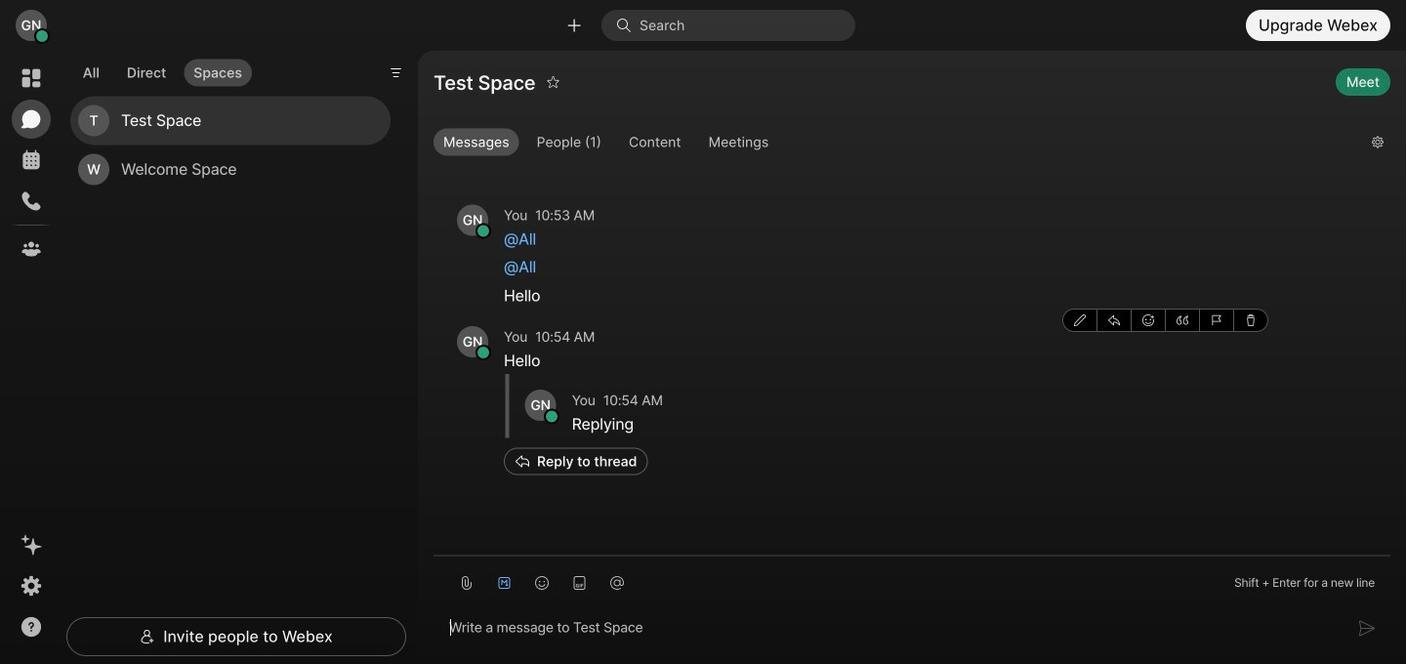 Task type: describe. For each thing, give the bounding box(es) containing it.
messages list
[[434, 150, 1391, 516]]

edit message image
[[1074, 314, 1086, 326]]

reply to thread image
[[1109, 314, 1120, 326]]

add reaction image
[[1143, 314, 1155, 326]]

quote message image
[[1177, 314, 1189, 326]]

test space list item
[[70, 96, 391, 145]]

flag for follow-up image
[[1211, 314, 1223, 326]]



Task type: vqa. For each thing, say whether or not it's contained in the screenshot.
Delete message "image"
yes



Task type: locate. For each thing, give the bounding box(es) containing it.
group
[[434, 129, 1357, 160], [1063, 308, 1269, 332]]

webex tab list
[[12, 59, 51, 269]]

tab list
[[68, 47, 257, 92]]

group inside "messages" list
[[1063, 308, 1269, 332]]

1 vertical spatial group
[[1063, 308, 1269, 332]]

delete message image
[[1245, 314, 1257, 326]]

message composer toolbar element
[[434, 556, 1391, 602]]

navigation
[[0, 51, 63, 664]]

welcome space list item
[[70, 145, 391, 194]]

0 vertical spatial group
[[434, 129, 1357, 160]]



